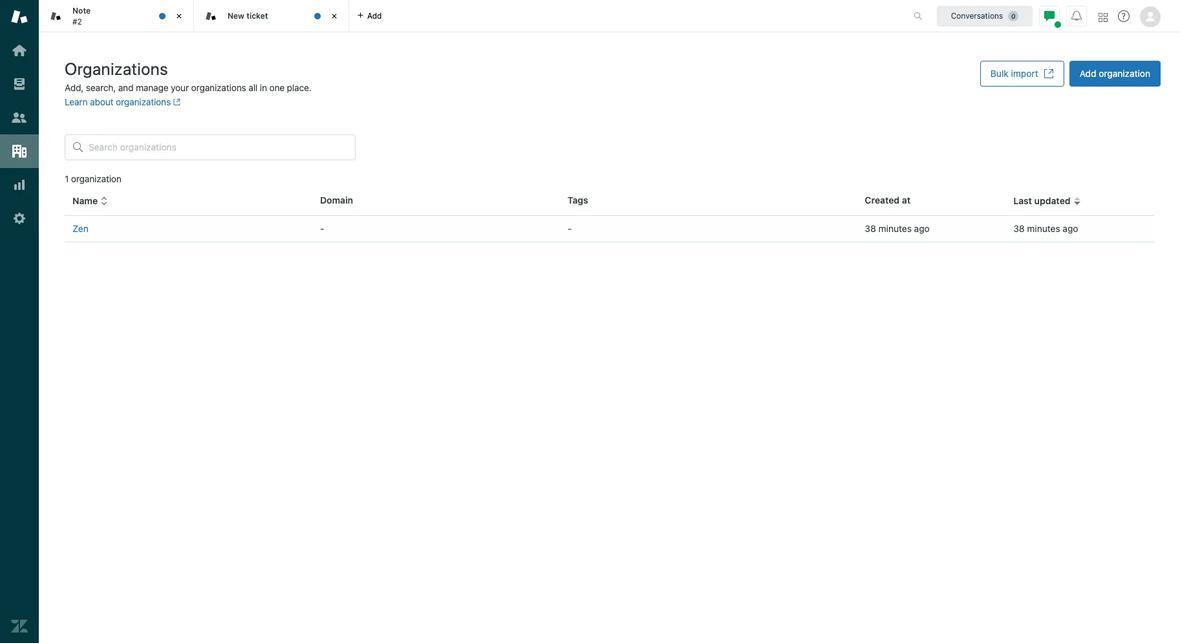 Task type: locate. For each thing, give the bounding box(es) containing it.
0 horizontal spatial -
[[320, 223, 324, 234]]

0 horizontal spatial minutes
[[879, 223, 912, 234]]

2 ago from the left
[[1063, 223, 1078, 234]]

new
[[228, 11, 244, 21]]

organizations left all at the left top of page
[[191, 82, 246, 93]]

1 horizontal spatial close image
[[328, 10, 341, 23]]

in
[[260, 82, 267, 93]]

(opens in a new tab) image
[[171, 98, 181, 106]]

place.
[[287, 82, 312, 93]]

#2
[[72, 16, 82, 26]]

zendesk products image
[[1099, 13, 1108, 22]]

0 horizontal spatial ago
[[914, 223, 930, 234]]

ago
[[914, 223, 930, 234], [1063, 223, 1078, 234]]

learn
[[65, 96, 88, 107]]

organization up name button
[[71, 173, 121, 184]]

updated
[[1035, 195, 1071, 206]]

name button
[[72, 195, 108, 207]]

2 - from the left
[[568, 223, 572, 234]]

1 horizontal spatial -
[[568, 223, 572, 234]]

organization right add on the top right of the page
[[1099, 68, 1151, 79]]

add
[[367, 11, 382, 20]]

38 down 'created'
[[865, 223, 876, 234]]

1 vertical spatial organization
[[71, 173, 121, 184]]

customers image
[[11, 109, 28, 126]]

tab containing note
[[39, 0, 194, 32]]

note
[[72, 6, 91, 16]]

bulk
[[991, 68, 1009, 79]]

minutes down last updated button
[[1027, 223, 1060, 234]]

1 38 from the left
[[865, 223, 876, 234]]

1 38 minutes ago from the left
[[865, 223, 930, 234]]

learn about organizations link
[[65, 96, 181, 107]]

close image left new
[[173, 10, 186, 23]]

1 horizontal spatial organization
[[1099, 68, 1151, 79]]

created
[[865, 195, 900, 206]]

1 vertical spatial organizations
[[116, 96, 171, 107]]

organizations
[[191, 82, 246, 93], [116, 96, 171, 107]]

0 horizontal spatial close image
[[173, 10, 186, 23]]

Search organizations field
[[89, 142, 347, 153]]

38 minutes ago down last updated button
[[1014, 223, 1078, 234]]

add organization button
[[1070, 61, 1161, 87]]

- down tags
[[568, 223, 572, 234]]

0 horizontal spatial 38
[[865, 223, 876, 234]]

zendesk support image
[[11, 8, 28, 25]]

0 horizontal spatial organization
[[71, 173, 121, 184]]

button displays agent's chat status as online. image
[[1045, 11, 1055, 21]]

2 close image from the left
[[328, 10, 341, 23]]

learn about organizations
[[65, 96, 171, 107]]

organization
[[1099, 68, 1151, 79], [71, 173, 121, 184]]

38 down 'last'
[[1014, 223, 1025, 234]]

1 minutes from the left
[[879, 223, 912, 234]]

name
[[72, 195, 98, 206]]

minutes
[[879, 223, 912, 234], [1027, 223, 1060, 234]]

1 horizontal spatial ago
[[1063, 223, 1078, 234]]

1 horizontal spatial organizations
[[191, 82, 246, 93]]

0 vertical spatial organizations
[[191, 82, 246, 93]]

1 horizontal spatial 38
[[1014, 223, 1025, 234]]

close image
[[173, 10, 186, 23], [328, 10, 341, 23]]

views image
[[11, 76, 28, 92]]

organization for add organization
[[1099, 68, 1151, 79]]

1 horizontal spatial 38 minutes ago
[[1014, 223, 1078, 234]]

-
[[320, 223, 324, 234], [568, 223, 572, 234]]

38 minutes ago
[[865, 223, 930, 234], [1014, 223, 1078, 234]]

at
[[902, 195, 911, 206]]

new ticket tab
[[194, 0, 349, 32]]

- down 'domain'
[[320, 223, 324, 234]]

0 vertical spatial organization
[[1099, 68, 1151, 79]]

38
[[865, 223, 876, 234], [1014, 223, 1025, 234]]

organization inside button
[[1099, 68, 1151, 79]]

organizations down the manage at the left of page
[[116, 96, 171, 107]]

add button
[[349, 0, 390, 32]]

ticket
[[247, 11, 268, 21]]

close image left the add popup button at the top left of page
[[328, 10, 341, 23]]

38 minutes ago down at
[[865, 223, 930, 234]]

minutes down created at on the right top of the page
[[879, 223, 912, 234]]

new ticket
[[228, 11, 268, 21]]

0 horizontal spatial 38 minutes ago
[[865, 223, 930, 234]]

tab
[[39, 0, 194, 32]]

organizations inside organizations add, search, and manage your organizations all in one place.
[[191, 82, 246, 93]]

1 horizontal spatial minutes
[[1027, 223, 1060, 234]]

organizations add, search, and manage your organizations all in one place.
[[65, 59, 312, 93]]



Task type: describe. For each thing, give the bounding box(es) containing it.
admin image
[[11, 210, 28, 227]]

1 close image from the left
[[173, 10, 186, 23]]

tags
[[568, 195, 588, 206]]

your
[[171, 82, 189, 93]]

0 horizontal spatial organizations
[[116, 96, 171, 107]]

zendesk image
[[11, 618, 28, 635]]

zen
[[72, 223, 88, 234]]

tabs tab list
[[39, 0, 900, 32]]

bulk import
[[991, 68, 1038, 79]]

main element
[[0, 0, 39, 644]]

2 38 minutes ago from the left
[[1014, 223, 1078, 234]]

conversations
[[951, 11, 1003, 20]]

close image inside new ticket tab
[[328, 10, 341, 23]]

note #2
[[72, 6, 91, 26]]

import
[[1011, 68, 1038, 79]]

get help image
[[1118, 10, 1130, 22]]

last
[[1014, 195, 1032, 206]]

organization for 1 organization
[[71, 173, 121, 184]]

about
[[90, 96, 113, 107]]

1 ago from the left
[[914, 223, 930, 234]]

created at
[[865, 195, 911, 206]]

organizations image
[[11, 143, 28, 160]]

last updated
[[1014, 195, 1071, 206]]

organizations
[[65, 59, 168, 78]]

add
[[1080, 68, 1097, 79]]

1 - from the left
[[320, 223, 324, 234]]

and
[[118, 82, 133, 93]]

all
[[249, 82, 258, 93]]

2 minutes from the left
[[1027, 223, 1060, 234]]

2 38 from the left
[[1014, 223, 1025, 234]]

conversations button
[[937, 5, 1033, 26]]

last updated button
[[1014, 195, 1081, 207]]

zen link
[[72, 223, 88, 234]]

search,
[[86, 82, 116, 93]]

domain
[[320, 195, 353, 206]]

one
[[269, 82, 285, 93]]

add organization
[[1080, 68, 1151, 79]]

reporting image
[[11, 177, 28, 193]]

add,
[[65, 82, 84, 93]]

1 organization
[[65, 173, 121, 184]]

1
[[65, 173, 69, 184]]

notifications image
[[1072, 11, 1082, 21]]

get started image
[[11, 42, 28, 59]]

manage
[[136, 82, 168, 93]]

bulk import button
[[980, 61, 1064, 87]]



Task type: vqa. For each thing, say whether or not it's contained in the screenshot.
email to the top
no



